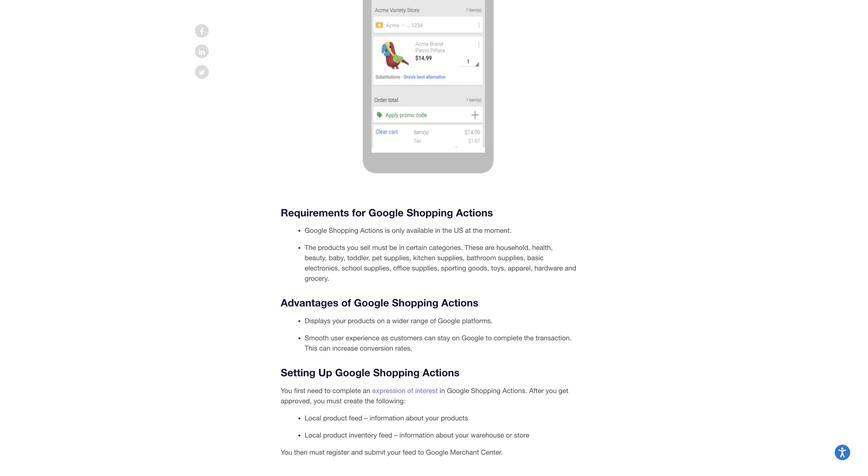 Task type: vqa. For each thing, say whether or not it's contained in the screenshot.
household,
yes



Task type: describe. For each thing, give the bounding box(es) containing it.
platforms.
[[462, 317, 493, 325]]

for
[[352, 206, 366, 219]]

center.
[[481, 448, 503, 456]]

google up a
[[354, 297, 389, 309]]

a
[[387, 317, 391, 325]]

and inside the products you sell must be in certain categories. these are household, health, beauty, baby, toddler, pet supplies, kitchen supplies, bathroom supplies, basic electronics, school supplies, office supplies, sporting goods, toys, apparel, hardware and grocery.
[[565, 264, 577, 272]]

beauty,
[[305, 254, 327, 262]]

are
[[486, 244, 495, 252]]

0 horizontal spatial you
[[314, 397, 325, 405]]

office
[[394, 264, 410, 272]]

is
[[385, 227, 390, 234]]

the inside the smooth user experience as customers can stay on google to complete the transaction. this can increase conversion rates.
[[525, 334, 534, 342]]

actions for setting up google shopping actions
[[423, 367, 460, 379]]

linkedin image
[[199, 49, 205, 55]]

the products you sell must be in certain categories. these are household, health, beauty, baby, toddler, pet supplies, kitchen supplies, bathroom supplies, basic electronics, school supplies, office supplies, sporting goods, toys, apparel, hardware and grocery.
[[305, 244, 577, 282]]

your up local product inventory feed – information about your warehouse or store
[[426, 414, 439, 422]]

1 horizontal spatial can
[[425, 334, 436, 342]]

experience
[[346, 334, 380, 342]]

health,
[[533, 244, 553, 252]]

google up you first need to complete an expression of interest
[[335, 367, 371, 379]]

following:
[[377, 397, 406, 405]]

pet
[[373, 254, 382, 262]]

increase
[[333, 344, 358, 352]]

local product inventory feed – information about your warehouse or store
[[305, 431, 530, 439]]

open accessibe: accessibility options, statement and help image
[[840, 448, 847, 458]]

be
[[390, 244, 398, 252]]

the right at
[[473, 227, 483, 234]]

certain
[[407, 244, 427, 252]]

expression
[[373, 387, 406, 395]]

submit
[[365, 448, 386, 456]]

product for feed
[[324, 414, 347, 422]]

in for the
[[436, 227, 441, 234]]

user
[[331, 334, 344, 342]]

electronics,
[[305, 264, 340, 272]]

smooth user experience as customers can stay on google to complete the transaction. this can increase conversion rates.
[[305, 334, 572, 352]]

toys,
[[492, 264, 506, 272]]

setting
[[281, 367, 316, 379]]

in inside in google shopping actions. after you get approved, you must create the following:
[[440, 387, 445, 395]]

0 horizontal spatial to
[[325, 387, 331, 395]]

advantages of google shopping actions
[[281, 297, 479, 309]]

after
[[530, 387, 544, 395]]

shopping for requirements for google shopping actions
[[407, 206, 454, 219]]

you for you then must register and submit your feed to google merchant center.
[[281, 448, 292, 456]]

as
[[382, 334, 389, 342]]

the left us
[[443, 227, 452, 234]]

at
[[466, 227, 471, 234]]

transaction.
[[536, 334, 572, 342]]

customers
[[391, 334, 423, 342]]

stay
[[438, 334, 451, 342]]

0 horizontal spatial about
[[406, 414, 424, 422]]

us
[[454, 227, 464, 234]]

on inside the smooth user experience as customers can stay on google to complete the transaction. this can increase conversion rates.
[[452, 334, 460, 342]]

google up stay
[[438, 317, 461, 325]]

your right submit
[[388, 448, 401, 456]]

grocery.
[[305, 274, 329, 282]]

moment.
[[485, 227, 512, 234]]

1 vertical spatial and
[[352, 448, 363, 456]]

must inside in google shopping actions. after you get approved, you must create the following:
[[327, 397, 342, 405]]

first
[[294, 387, 306, 395]]

then
[[294, 448, 308, 456]]

1 vertical spatial information
[[400, 431, 434, 439]]

google inside in google shopping actions. after you get approved, you must create the following:
[[447, 387, 470, 395]]

1 horizontal spatial –
[[395, 431, 398, 439]]

available
[[407, 227, 434, 234]]

google inside the smooth user experience as customers can stay on google to complete the transaction. this can increase conversion rates.
[[462, 334, 484, 342]]

displays your products on a wider range of google platforms.
[[305, 317, 493, 325]]

approved,
[[281, 397, 312, 405]]

need
[[308, 387, 323, 395]]

bathroom
[[467, 254, 497, 262]]

this
[[305, 344, 318, 352]]

local product feed – information about your products
[[305, 414, 469, 422]]

the
[[305, 244, 316, 252]]

local for local product inventory feed – information about your warehouse or store
[[305, 431, 322, 439]]

product for inventory
[[324, 431, 347, 439]]

actions.
[[503, 387, 528, 395]]

local for local product feed – information about your products
[[305, 414, 322, 422]]

0 horizontal spatial on
[[377, 317, 385, 325]]

in google shopping actions. after you get approved, you must create the following:
[[281, 387, 569, 405]]

the inside in google shopping actions. after you get approved, you must create the following:
[[365, 397, 375, 405]]

displays
[[305, 317, 331, 325]]

smooth
[[305, 334, 329, 342]]

shopping for setting up google shopping actions
[[373, 367, 420, 379]]

2 vertical spatial products
[[441, 414, 469, 422]]

basic
[[528, 254, 544, 262]]



Task type: locate. For each thing, give the bounding box(es) containing it.
supplies, down pet
[[364, 264, 392, 272]]

in
[[436, 227, 441, 234], [399, 244, 405, 252], [440, 387, 445, 395]]

register
[[327, 448, 350, 456]]

0 vertical spatial product
[[324, 414, 347, 422]]

advantages
[[281, 297, 339, 309]]

can left stay
[[425, 334, 436, 342]]

– up you then must register and submit your feed to google merchant center.
[[395, 431, 398, 439]]

1 vertical spatial to
[[325, 387, 331, 395]]

2 vertical spatial you
[[314, 397, 325, 405]]

shopping up expression
[[373, 367, 420, 379]]

only
[[392, 227, 405, 234]]

1 vertical spatial of
[[430, 317, 436, 325]]

warehouse
[[471, 431, 505, 439]]

screen shot 2018 08 27 at 1.46.46 pm  2 image
[[359, 0, 499, 180]]

google shopping actions is only available in the us at the moment.
[[305, 227, 512, 234]]

1 vertical spatial you
[[546, 387, 557, 395]]

to down local product inventory feed – information about your warehouse or store
[[418, 448, 425, 456]]

information
[[370, 414, 404, 422], [400, 431, 434, 439]]

create
[[344, 397, 363, 405]]

sporting
[[442, 264, 467, 272]]

1 vertical spatial must
[[327, 397, 342, 405]]

inventory
[[349, 431, 377, 439]]

you up toddler,
[[348, 244, 359, 252]]

shopping down "for"
[[329, 227, 359, 234]]

0 horizontal spatial complete
[[333, 387, 361, 395]]

you for you first need to complete an expression of interest
[[281, 387, 292, 395]]

google down platforms.
[[462, 334, 484, 342]]

you
[[348, 244, 359, 252], [546, 387, 557, 395], [314, 397, 325, 405]]

shopping inside in google shopping actions. after you get approved, you must create the following:
[[471, 387, 501, 395]]

must
[[373, 244, 388, 252], [327, 397, 342, 405], [310, 448, 325, 456]]

information up you then must register and submit your feed to google merchant center.
[[400, 431, 434, 439]]

baby,
[[329, 254, 346, 262]]

1 vertical spatial product
[[324, 431, 347, 439]]

merchant
[[451, 448, 479, 456]]

1 vertical spatial about
[[436, 431, 454, 439]]

must inside the products you sell must be in certain categories. these are household, health, beauty, baby, toddler, pet supplies, kitchen supplies, bathroom supplies, basic electronics, school supplies, office supplies, sporting goods, toys, apparel, hardware and grocery.
[[373, 244, 388, 252]]

must left the create
[[327, 397, 342, 405]]

1 horizontal spatial and
[[565, 264, 577, 272]]

to right the 'need'
[[325, 387, 331, 395]]

0 vertical spatial you
[[281, 387, 292, 395]]

your
[[333, 317, 346, 325], [426, 414, 439, 422], [456, 431, 469, 439], [388, 448, 401, 456]]

can down smooth
[[320, 344, 331, 352]]

supplies, down kitchen
[[412, 264, 440, 272]]

0 vertical spatial products
[[318, 244, 346, 252]]

1 horizontal spatial feed
[[379, 431, 393, 439]]

0 vertical spatial to
[[486, 334, 492, 342]]

on
[[377, 317, 385, 325], [452, 334, 460, 342]]

shopping up range
[[392, 297, 439, 309]]

1 horizontal spatial to
[[418, 448, 425, 456]]

actions up platforms.
[[442, 297, 479, 309]]

actions left is
[[361, 227, 384, 234]]

google right interest
[[447, 387, 470, 395]]

1 horizontal spatial about
[[436, 431, 454, 439]]

supplies, up office
[[384, 254, 412, 262]]

you inside the products you sell must be in certain categories. these are household, health, beauty, baby, toddler, pet supplies, kitchen supplies, bathroom supplies, basic electronics, school supplies, office supplies, sporting goods, toys, apparel, hardware and grocery.
[[348, 244, 359, 252]]

hardware
[[535, 264, 563, 272]]

0 vertical spatial feed
[[349, 414, 363, 422]]

conversion
[[360, 344, 394, 352]]

up
[[319, 367, 333, 379]]

you left get
[[546, 387, 557, 395]]

shopping up available
[[407, 206, 454, 219]]

product down the create
[[324, 414, 347, 422]]

you then must register and submit your feed to google merchant center.
[[281, 448, 503, 456]]

2 horizontal spatial you
[[546, 387, 557, 395]]

and left submit
[[352, 448, 363, 456]]

product
[[324, 414, 347, 422], [324, 431, 347, 439]]

1 vertical spatial you
[[281, 448, 292, 456]]

2 local from the top
[[305, 431, 322, 439]]

facebook image
[[200, 28, 204, 35]]

kitchen
[[414, 254, 436, 262]]

range
[[411, 317, 429, 325]]

0 horizontal spatial feed
[[349, 414, 363, 422]]

0 vertical spatial about
[[406, 414, 424, 422]]

0 horizontal spatial can
[[320, 344, 331, 352]]

shopping
[[407, 206, 454, 219], [329, 227, 359, 234], [392, 297, 439, 309], [373, 367, 420, 379], [471, 387, 501, 395]]

setting up google shopping actions
[[281, 367, 460, 379]]

0 horizontal spatial of
[[342, 297, 351, 309]]

0 vertical spatial you
[[348, 244, 359, 252]]

goods,
[[469, 264, 490, 272]]

0 vertical spatial in
[[436, 227, 441, 234]]

0 vertical spatial information
[[370, 414, 404, 422]]

1 vertical spatial in
[[399, 244, 405, 252]]

in right interest
[[440, 387, 445, 395]]

these
[[465, 244, 484, 252]]

shopping left actions.
[[471, 387, 501, 395]]

0 horizontal spatial must
[[310, 448, 325, 456]]

in right be
[[399, 244, 405, 252]]

in inside the products you sell must be in certain categories. these are household, health, beauty, baby, toddler, pet supplies, kitchen supplies, bathroom supplies, basic electronics, school supplies, office supplies, sporting goods, toys, apparel, hardware and grocery.
[[399, 244, 405, 252]]

1 vertical spatial on
[[452, 334, 460, 342]]

to inside the smooth user experience as customers can stay on google to complete the transaction. this can increase conversion rates.
[[486, 334, 492, 342]]

– up inventory
[[365, 414, 368, 422]]

1 vertical spatial can
[[320, 344, 331, 352]]

categories.
[[429, 244, 463, 252]]

0 vertical spatial of
[[342, 297, 351, 309]]

1 horizontal spatial you
[[348, 244, 359, 252]]

wider
[[393, 317, 409, 325]]

2 vertical spatial to
[[418, 448, 425, 456]]

2 horizontal spatial to
[[486, 334, 492, 342]]

actions
[[456, 206, 494, 219], [361, 227, 384, 234], [442, 297, 479, 309], [423, 367, 460, 379]]

2 horizontal spatial products
[[441, 414, 469, 422]]

you first need to complete an expression of interest
[[281, 387, 438, 395]]

1 horizontal spatial complete
[[494, 334, 523, 342]]

you
[[281, 387, 292, 395], [281, 448, 292, 456]]

you left first
[[281, 387, 292, 395]]

requirements
[[281, 206, 350, 219]]

2 vertical spatial of
[[408, 387, 414, 395]]

1 vertical spatial local
[[305, 431, 322, 439]]

about
[[406, 414, 424, 422], [436, 431, 454, 439]]

0 vertical spatial and
[[565, 264, 577, 272]]

store
[[515, 431, 530, 439]]

rates.
[[396, 344, 413, 352]]

2 horizontal spatial must
[[373, 244, 388, 252]]

0 vertical spatial can
[[425, 334, 436, 342]]

to
[[486, 334, 492, 342], [325, 387, 331, 395], [418, 448, 425, 456]]

1 horizontal spatial of
[[408, 387, 414, 395]]

1 horizontal spatial products
[[348, 317, 375, 325]]

you down the 'need'
[[314, 397, 325, 405]]

school
[[342, 264, 362, 272]]

2 horizontal spatial of
[[430, 317, 436, 325]]

the down an
[[365, 397, 375, 405]]

products inside the products you sell must be in certain categories. these are household, health, beauty, baby, toddler, pet supplies, kitchen supplies, bathroom supplies, basic electronics, school supplies, office supplies, sporting goods, toys, apparel, hardware and grocery.
[[318, 244, 346, 252]]

0 vertical spatial on
[[377, 317, 385, 325]]

on right stay
[[452, 334, 460, 342]]

1 local from the top
[[305, 414, 322, 422]]

1 vertical spatial products
[[348, 317, 375, 325]]

1 vertical spatial –
[[395, 431, 398, 439]]

0 vertical spatial must
[[373, 244, 388, 252]]

0 vertical spatial complete
[[494, 334, 523, 342]]

interest
[[416, 387, 438, 395]]

google
[[369, 206, 404, 219], [305, 227, 327, 234], [354, 297, 389, 309], [438, 317, 461, 325], [462, 334, 484, 342], [335, 367, 371, 379], [447, 387, 470, 395], [426, 448, 449, 456]]

0 vertical spatial –
[[365, 414, 368, 422]]

google down local product inventory feed – information about your warehouse or store
[[426, 448, 449, 456]]

1 vertical spatial feed
[[379, 431, 393, 439]]

local up then
[[305, 431, 322, 439]]

1 horizontal spatial on
[[452, 334, 460, 342]]

complete inside the smooth user experience as customers can stay on google to complete the transaction. this can increase conversion rates.
[[494, 334, 523, 342]]

toddler,
[[348, 254, 371, 262]]

and right hardware
[[565, 264, 577, 272]]

supplies, down household,
[[499, 254, 526, 262]]

supplies,
[[384, 254, 412, 262], [438, 254, 465, 262], [499, 254, 526, 262], [364, 264, 392, 272], [412, 264, 440, 272]]

feed down local product inventory feed – information about your warehouse or store
[[403, 448, 417, 456]]

the left transaction.
[[525, 334, 534, 342]]

actions for requirements for google shopping actions
[[456, 206, 494, 219]]

you left then
[[281, 448, 292, 456]]

to down platforms.
[[486, 334, 492, 342]]

apparel,
[[508, 264, 533, 272]]

google up is
[[369, 206, 404, 219]]

feed down local product feed – information about your products
[[379, 431, 393, 439]]

0 vertical spatial local
[[305, 414, 322, 422]]

an
[[363, 387, 371, 395]]

the
[[443, 227, 452, 234], [473, 227, 483, 234], [525, 334, 534, 342], [365, 397, 375, 405]]

0 horizontal spatial –
[[365, 414, 368, 422]]

your up user
[[333, 317, 346, 325]]

actions up interest
[[423, 367, 460, 379]]

expression of interest link
[[373, 387, 438, 395]]

of for you first need to complete an expression of interest
[[408, 387, 414, 395]]

1 you from the top
[[281, 387, 292, 395]]

on left a
[[377, 317, 385, 325]]

sell
[[361, 244, 371, 252]]

actions for advantages of google shopping actions
[[442, 297, 479, 309]]

twitter image
[[199, 69, 205, 76]]

in for certain
[[399, 244, 405, 252]]

requirements for google shopping actions
[[281, 206, 494, 219]]

local
[[305, 414, 322, 422], [305, 431, 322, 439]]

2 horizontal spatial feed
[[403, 448, 417, 456]]

actions up at
[[456, 206, 494, 219]]

your up merchant
[[456, 431, 469, 439]]

product up register
[[324, 431, 347, 439]]

must right then
[[310, 448, 325, 456]]

household,
[[497, 244, 531, 252]]

shopping for advantages of google shopping actions
[[392, 297, 439, 309]]

2 vertical spatial feed
[[403, 448, 417, 456]]

2 vertical spatial must
[[310, 448, 325, 456]]

of for displays your products on a wider range of google platforms.
[[430, 317, 436, 325]]

about up merchant
[[436, 431, 454, 439]]

1 horizontal spatial must
[[327, 397, 342, 405]]

and
[[565, 264, 577, 272], [352, 448, 363, 456]]

about up local product inventory feed – information about your warehouse or store
[[406, 414, 424, 422]]

2 you from the top
[[281, 448, 292, 456]]

supplies, up sporting
[[438, 254, 465, 262]]

1 product from the top
[[324, 414, 347, 422]]

must up pet
[[373, 244, 388, 252]]

of
[[342, 297, 351, 309], [430, 317, 436, 325], [408, 387, 414, 395]]

complete
[[494, 334, 523, 342], [333, 387, 361, 395]]

google down requirements
[[305, 227, 327, 234]]

information down following:
[[370, 414, 404, 422]]

0 horizontal spatial and
[[352, 448, 363, 456]]

1 vertical spatial complete
[[333, 387, 361, 395]]

in right available
[[436, 227, 441, 234]]

2 product from the top
[[324, 431, 347, 439]]

feed down the create
[[349, 414, 363, 422]]

0 horizontal spatial products
[[318, 244, 346, 252]]

can
[[425, 334, 436, 342], [320, 344, 331, 352]]

or
[[506, 431, 513, 439]]

2 vertical spatial in
[[440, 387, 445, 395]]

get
[[559, 387, 569, 395]]

local down approved,
[[305, 414, 322, 422]]



